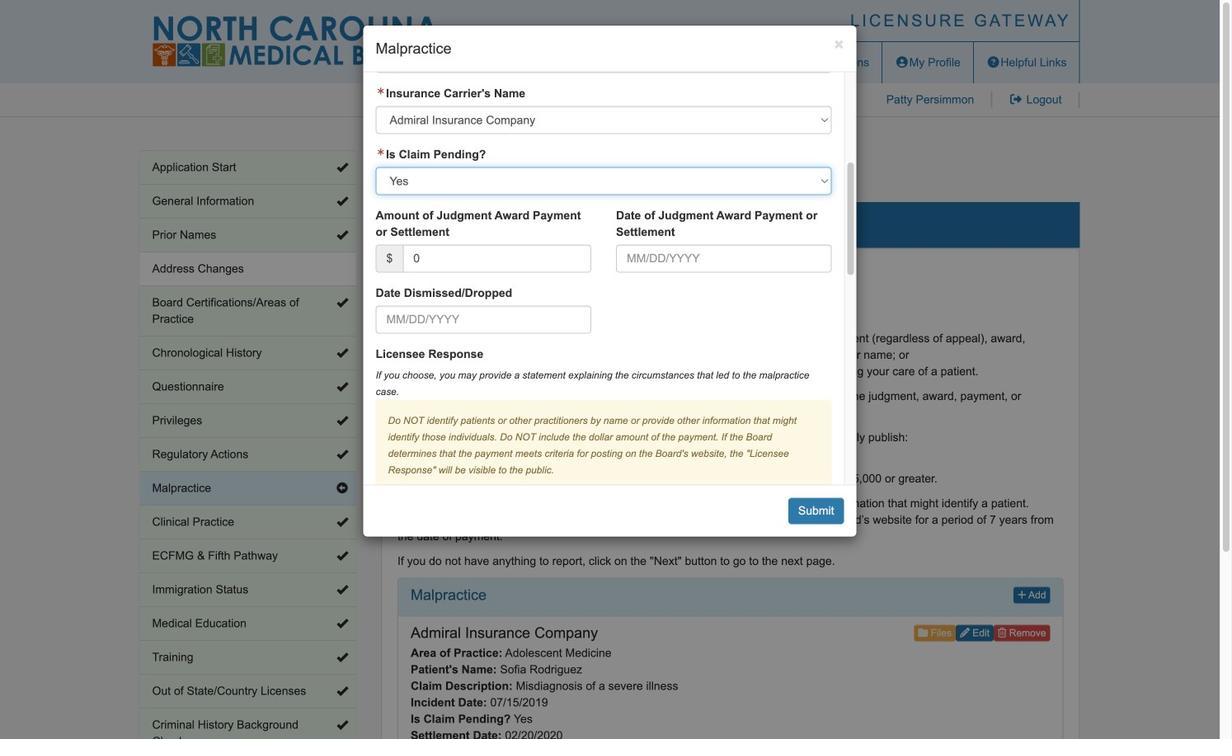 Task type: describe. For each thing, give the bounding box(es) containing it.
MM/DD/YYYY text field
[[376, 306, 592, 334]]

user circle image
[[895, 57, 910, 68]]

file text image
[[793, 57, 808, 68]]

1 ok image from the top
[[337, 162, 348, 173]]

sign out image
[[1009, 94, 1024, 105]]

3 ok image from the top
[[337, 517, 348, 528]]

4 ok image from the top
[[337, 347, 348, 359]]

8 ok image from the top
[[337, 720, 348, 731]]

pencil image
[[960, 628, 970, 638]]

trash o image
[[998, 628, 1007, 638]]

2 ok image from the top
[[337, 381, 348, 393]]

circle arrow left image
[[337, 483, 348, 494]]

3 ok image from the top
[[337, 229, 348, 241]]

7 ok image from the top
[[337, 618, 348, 630]]

MM/DD/YYYY text field
[[616, 245, 832, 273]]

5 ok image from the top
[[337, 415, 348, 427]]

6 ok image from the top
[[337, 449, 348, 460]]

5 ok image from the top
[[337, 584, 348, 596]]

home image
[[722, 57, 737, 68]]

1 ok image from the top
[[337, 297, 348, 309]]



Task type: locate. For each thing, give the bounding box(es) containing it.
north carolina medical board logo image
[[152, 16, 441, 67]]

ok image
[[337, 162, 348, 173], [337, 196, 348, 207], [337, 229, 348, 241], [337, 347, 348, 359], [337, 415, 348, 427], [337, 449, 348, 460], [337, 618, 348, 630], [337, 720, 348, 731]]

ok image
[[337, 297, 348, 309], [337, 381, 348, 393], [337, 517, 348, 528], [337, 550, 348, 562], [337, 584, 348, 596], [337, 652, 348, 663], [337, 686, 348, 697]]

6 ok image from the top
[[337, 652, 348, 663]]

7 ok image from the top
[[337, 686, 348, 697]]

None submit
[[789, 498, 845, 525]]

fw image
[[376, 148, 386, 157]]

plus image
[[1018, 590, 1027, 600]]

4 ok image from the top
[[337, 550, 348, 562]]

2 ok image from the top
[[337, 196, 348, 207]]

fw image
[[376, 87, 386, 95]]

folder image
[[919, 628, 929, 638]]

None text field
[[403, 245, 592, 273]]

question circle image
[[987, 57, 1001, 68]]



Task type: vqa. For each thing, say whether or not it's contained in the screenshot.
the topmost ok icon
no



